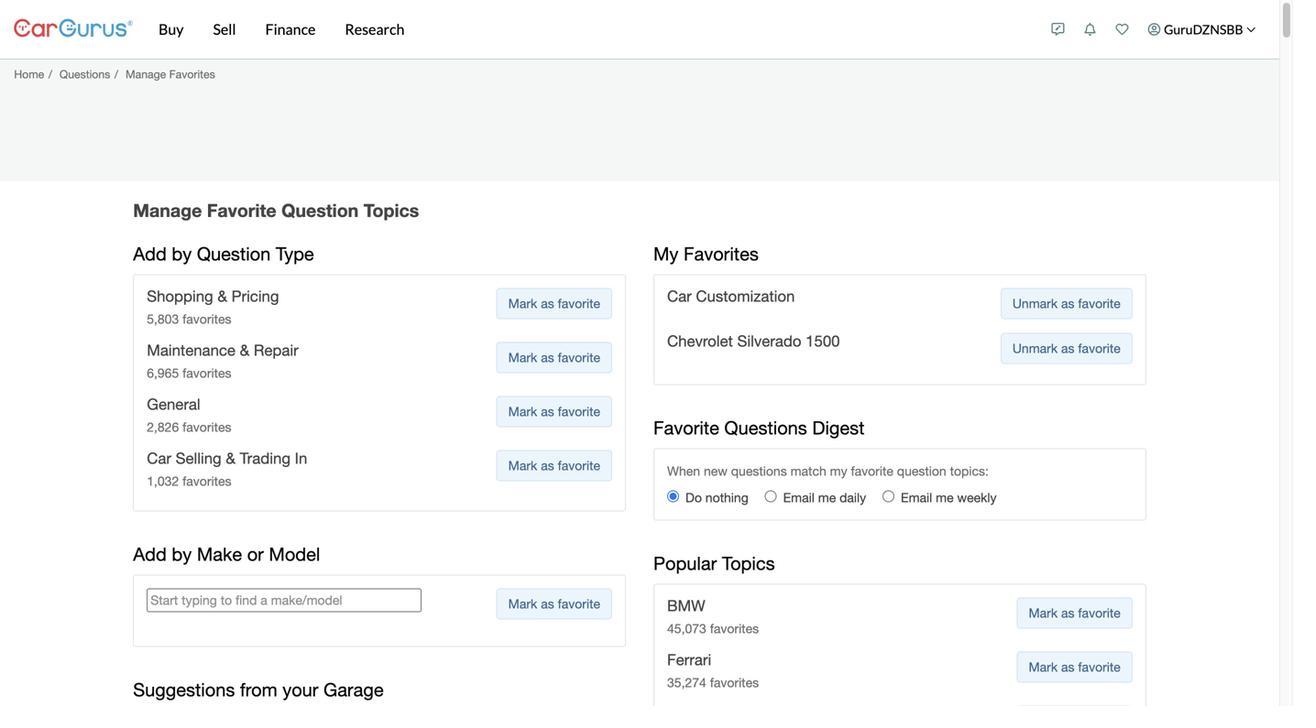 Task type: describe. For each thing, give the bounding box(es) containing it.
car customization unmark as favorite
[[667, 287, 1121, 311]]

by for make
[[172, 544, 192, 566]]

ferrari 35,274 favorites
[[667, 651, 759, 691]]

mark as favorite link for shopping & pricing
[[496, 288, 612, 319]]

unmark as favorite link for unmark
[[1001, 288, 1133, 319]]

mark as favorite link for maintenance & repair
[[496, 342, 612, 373]]

email for email me daily
[[783, 490, 815, 505]]

car for car customization
[[667, 287, 692, 305]]

home / questions / manage favorites
[[14, 68, 215, 81]]

topics:
[[950, 464, 989, 479]]

suggestions from your garage
[[133, 680, 384, 701]]

email me weekly
[[901, 490, 997, 505]]

or
[[247, 544, 264, 566]]

as for shopping & pricing
[[541, 296, 554, 311]]

favorite for maintenance & repair
[[558, 350, 600, 365]]

sell
[[213, 20, 236, 38]]

as inside 'chevrolet silverado 1500 unmark as favorite'
[[1061, 341, 1075, 356]]

chevron down image
[[1247, 25, 1256, 34]]

research
[[345, 20, 405, 38]]

as inside car customization unmark as favorite
[[1061, 296, 1075, 311]]

when new questions match my favorite question topics:
[[667, 464, 989, 479]]

1 horizontal spatial topics
[[722, 553, 775, 575]]

unmark inside car customization unmark as favorite
[[1013, 296, 1058, 311]]

mark as favorite link for car selling & trading in
[[496, 451, 612, 482]]

general 2,826 favorites
[[147, 395, 231, 435]]

favorites inside 'bmw 45,073 favorites'
[[710, 621, 759, 636]]

Email me daily radio
[[765, 491, 777, 503]]

suggestions
[[133, 680, 235, 701]]

research button
[[330, 0, 419, 59]]

mark as favorite link for bmw
[[1017, 598, 1133, 629]]

mark for car selling & trading in
[[508, 458, 537, 473]]

silverado
[[737, 332, 802, 350]]

mark as favorite for car selling & trading in
[[508, 458, 600, 473]]

as for general
[[541, 404, 554, 419]]

1 vertical spatial favorite
[[654, 417, 719, 439]]

question for topics
[[281, 200, 359, 221]]

chevrolet
[[667, 332, 733, 350]]

car selling & trading in 1,032 favorites
[[147, 450, 307, 489]]

add for add by question type
[[133, 243, 167, 265]]

0 vertical spatial manage
[[126, 68, 166, 81]]

weekly
[[957, 490, 997, 505]]

popular
[[654, 553, 717, 575]]

email for email me weekly
[[901, 490, 932, 505]]

favorites inside the general 2,826 favorites
[[183, 420, 231, 435]]

2 / from the left
[[114, 68, 118, 81]]

new
[[704, 464, 728, 479]]

home
[[14, 68, 44, 81]]

model
[[269, 544, 320, 566]]

maintenance
[[147, 341, 236, 359]]

customization
[[696, 287, 795, 305]]

daily
[[840, 490, 866, 505]]

0 vertical spatial questions
[[59, 68, 110, 81]]

favorites inside maintenance & repair 6,965 favorites
[[183, 366, 231, 381]]

pricing
[[232, 287, 279, 305]]

favorites inside "ferrari 35,274 favorites"
[[710, 676, 759, 691]]

gurudznsbb menu
[[1042, 4, 1266, 55]]

mark for maintenance & repair
[[508, 350, 537, 365]]

unmark inside 'chevrolet silverado 1500 unmark as favorite'
[[1013, 341, 1058, 356]]

& for shopping
[[218, 287, 227, 305]]

cargurus logo homepage link image
[[14, 3, 133, 55]]

favorite for ferrari
[[1078, 660, 1121, 675]]

as for ferrari
[[1061, 660, 1075, 675]]

popular topics element
[[667, 597, 1133, 707]]

sell button
[[198, 0, 251, 59]]

question
[[897, 464, 947, 479]]

shopping & pricing 5,803 favorites
[[147, 287, 279, 327]]

as for car selling & trading in
[[541, 458, 554, 473]]

make
[[197, 544, 242, 566]]

your
[[282, 680, 318, 701]]

selling
[[176, 450, 222, 468]]

type
[[276, 243, 314, 265]]

favorite for shopping & pricing
[[558, 296, 600, 311]]

saved cars image
[[1116, 23, 1129, 36]]



Task type: locate. For each thing, give the bounding box(es) containing it.
repair
[[254, 341, 299, 359]]

1 vertical spatial topics
[[722, 553, 775, 575]]

car
[[667, 287, 692, 305], [147, 450, 171, 468]]

favorites up customization at right
[[684, 243, 759, 265]]

favorites inside car selling & trading in 1,032 favorites
[[183, 474, 231, 489]]

1 vertical spatial question
[[197, 243, 271, 265]]

my
[[654, 243, 679, 265]]

/ right 'questions' link
[[114, 68, 118, 81]]

favorites up selling
[[183, 420, 231, 435]]

&
[[218, 287, 227, 305], [240, 341, 250, 359], [226, 450, 235, 468]]

& left repair
[[240, 341, 250, 359]]

& inside maintenance & repair 6,965 favorites
[[240, 341, 250, 359]]

mark for ferrari
[[1029, 660, 1058, 675]]

match
[[791, 464, 827, 479]]

me left weekly
[[936, 490, 954, 505]]

by up shopping
[[172, 243, 192, 265]]

1 horizontal spatial favorites
[[684, 243, 759, 265]]

1 vertical spatial unmark as favorite link
[[1001, 333, 1133, 364]]

do
[[686, 490, 702, 505]]

mark as favorite for ferrari
[[1029, 660, 1121, 675]]

mark for general
[[508, 404, 537, 419]]

favorite inside 'chevrolet silverado 1500 unmark as favorite'
[[1078, 341, 1121, 356]]

mark as favorite for general
[[508, 404, 600, 419]]

car inside car selling & trading in 1,032 favorites
[[147, 450, 171, 468]]

unmark as favorite link for 1500
[[1001, 333, 1133, 364]]

1 horizontal spatial me
[[936, 490, 954, 505]]

from
[[240, 680, 277, 701]]

email right email me daily radio
[[783, 490, 815, 505]]

menu bar containing buy
[[133, 0, 1042, 59]]

None text field
[[147, 589, 422, 613]]

favorite for bmw
[[1078, 606, 1121, 621]]

2 email from the left
[[901, 490, 932, 505]]

0 vertical spatial unmark
[[1013, 296, 1058, 311]]

by left make
[[172, 544, 192, 566]]

bmw 45,073 favorites
[[667, 597, 759, 636]]

& left pricing
[[218, 287, 227, 305]]

digest
[[812, 417, 865, 439]]

manage
[[126, 68, 166, 81], [133, 200, 202, 221]]

0 vertical spatial topics
[[364, 200, 419, 221]]

1 horizontal spatial email
[[901, 490, 932, 505]]

as
[[541, 296, 554, 311], [1061, 296, 1075, 311], [1061, 341, 1075, 356], [541, 350, 554, 365], [541, 404, 554, 419], [541, 458, 554, 473], [1061, 606, 1075, 621], [1061, 660, 1075, 675]]

favorite for car selling & trading in
[[558, 458, 600, 473]]

/
[[48, 68, 52, 81], [114, 68, 118, 81]]

& right selling
[[226, 450, 235, 468]]

2 unmark as favorite link from the top
[[1001, 333, 1133, 364]]

45,073
[[667, 621, 707, 636]]

& inside car selling & trading in 1,032 favorites
[[226, 450, 235, 468]]

1 / from the left
[[48, 68, 52, 81]]

maintenance & repair 6,965 favorites
[[147, 341, 299, 381]]

manage up the add by question type
[[133, 200, 202, 221]]

1 horizontal spatial car
[[667, 287, 692, 305]]

1,032
[[147, 474, 179, 489]]

mark as favorite for shopping & pricing
[[508, 296, 600, 311]]

2 vertical spatial &
[[226, 450, 235, 468]]

me left daily
[[818, 490, 836, 505]]

/ right home link
[[48, 68, 52, 81]]

& for maintenance
[[240, 341, 250, 359]]

favorites inside shopping & pricing 5,803 favorites
[[183, 312, 231, 327]]

mark as favorite for bmw
[[1029, 606, 1121, 621]]

popular topics
[[654, 553, 775, 575]]

add
[[133, 243, 167, 265], [133, 544, 167, 566]]

1 unmark as favorite link from the top
[[1001, 288, 1133, 319]]

2,826
[[147, 420, 179, 435]]

0 horizontal spatial /
[[48, 68, 52, 81]]

0 vertical spatial favorites
[[169, 68, 215, 81]]

car up 1,032
[[147, 450, 171, 468]]

mark for shopping & pricing
[[508, 296, 537, 311]]

general
[[147, 395, 200, 413]]

0 vertical spatial favorite
[[207, 200, 276, 221]]

0 vertical spatial unmark as favorite link
[[1001, 288, 1133, 319]]

by
[[172, 243, 192, 265], [172, 544, 192, 566]]

add for add by make or model
[[133, 544, 167, 566]]

manage down buy popup button
[[126, 68, 166, 81]]

question up type in the top left of the page
[[281, 200, 359, 221]]

question up pricing
[[197, 243, 271, 265]]

1 vertical spatial car
[[147, 450, 171, 468]]

me for daily
[[818, 490, 836, 505]]

1 vertical spatial unmark
[[1013, 341, 1058, 356]]

5,803
[[147, 312, 179, 327]]

email down question at the bottom of the page
[[901, 490, 932, 505]]

0 vertical spatial by
[[172, 243, 192, 265]]

6,965
[[147, 366, 179, 381]]

open notifications image
[[1084, 23, 1097, 36]]

1 by from the top
[[172, 243, 192, 265]]

1 unmark from the top
[[1013, 296, 1058, 311]]

1 add from the top
[[133, 243, 167, 265]]

email me daily
[[783, 490, 866, 505]]

shopping
[[147, 287, 213, 305]]

me for weekly
[[936, 490, 954, 505]]

add by question type
[[133, 243, 314, 265]]

mark as favorite link
[[496, 288, 612, 319], [496, 342, 612, 373], [496, 396, 612, 428], [496, 451, 612, 482], [1017, 598, 1133, 629], [1017, 652, 1133, 683]]

ferrari
[[667, 651, 711, 669]]

0 horizontal spatial questions
[[59, 68, 110, 81]]

0 horizontal spatial topics
[[364, 200, 419, 221]]

1 horizontal spatial questions
[[724, 417, 807, 439]]

None submit
[[496, 589, 612, 620]]

0 horizontal spatial favorite
[[207, 200, 276, 221]]

mark as favorite link for ferrari
[[1017, 652, 1133, 683]]

Email me weekly radio
[[883, 491, 895, 503]]

garage
[[324, 680, 384, 701]]

add a car review image
[[1052, 23, 1065, 36]]

home link
[[14, 68, 44, 81]]

Do nothing radio
[[667, 491, 679, 503]]

2 unmark from the top
[[1013, 341, 1058, 356]]

2 me from the left
[[936, 490, 954, 505]]

questions
[[731, 464, 787, 479]]

bmw
[[667, 597, 705, 615]]

0 vertical spatial car
[[667, 287, 692, 305]]

my favorites
[[654, 243, 759, 265]]

trading
[[240, 450, 291, 468]]

favorite up the add by question type
[[207, 200, 276, 221]]

0 vertical spatial &
[[218, 287, 227, 305]]

mark
[[508, 296, 537, 311], [508, 350, 537, 365], [508, 404, 537, 419], [508, 458, 537, 473], [1029, 606, 1058, 621], [1029, 660, 1058, 675]]

favorites down maintenance
[[183, 366, 231, 381]]

in
[[295, 450, 307, 468]]

favorite for general
[[558, 404, 600, 419]]

finance
[[265, 20, 316, 38]]

0 horizontal spatial email
[[783, 490, 815, 505]]

car for car selling & trading in
[[147, 450, 171, 468]]

mark as favorite link for general
[[496, 396, 612, 428]]

& inside shopping & pricing 5,803 favorites
[[218, 287, 227, 305]]

questions
[[59, 68, 110, 81], [724, 417, 807, 439]]

0 horizontal spatial car
[[147, 450, 171, 468]]

question for type
[[197, 243, 271, 265]]

user icon image
[[1148, 23, 1161, 36]]

0 horizontal spatial favorites
[[169, 68, 215, 81]]

questions up questions
[[724, 417, 807, 439]]

cargurus logo homepage link link
[[14, 3, 133, 55]]

unmark
[[1013, 296, 1058, 311], [1013, 341, 1058, 356]]

finance button
[[251, 0, 330, 59]]

add by make or model
[[133, 544, 320, 566]]

gurudznsbb
[[1164, 22, 1243, 37]]

favorites down buy popup button
[[169, 68, 215, 81]]

favorites up "ferrari 35,274 favorites"
[[710, 621, 759, 636]]

favorite
[[207, 200, 276, 221], [654, 417, 719, 439]]

add left make
[[133, 544, 167, 566]]

mark as favorite
[[508, 296, 600, 311], [508, 350, 600, 365], [508, 404, 600, 419], [508, 458, 600, 473], [1029, 606, 1121, 621], [1029, 660, 1121, 675]]

email
[[783, 490, 815, 505], [901, 490, 932, 505]]

favorites down selling
[[183, 474, 231, 489]]

1 vertical spatial add
[[133, 544, 167, 566]]

as for bmw
[[1061, 606, 1075, 621]]

favorite questions digest
[[654, 417, 865, 439]]

questions link
[[59, 68, 110, 81]]

1 vertical spatial questions
[[724, 417, 807, 439]]

gurudznsbb button
[[1139, 4, 1266, 55]]

my
[[830, 464, 847, 479]]

35,274
[[667, 676, 707, 691]]

buy button
[[144, 0, 198, 59]]

favorites
[[183, 312, 231, 327], [183, 366, 231, 381], [183, 420, 231, 435], [183, 474, 231, 489], [710, 621, 759, 636], [710, 676, 759, 691]]

1 horizontal spatial /
[[114, 68, 118, 81]]

1 vertical spatial by
[[172, 544, 192, 566]]

0 horizontal spatial me
[[818, 490, 836, 505]]

favorites up maintenance
[[183, 312, 231, 327]]

1 horizontal spatial favorite
[[654, 417, 719, 439]]

car inside car customization unmark as favorite
[[667, 287, 692, 305]]

favorite
[[558, 296, 600, 311], [1078, 296, 1121, 311], [1078, 341, 1121, 356], [558, 350, 600, 365], [558, 404, 600, 419], [558, 458, 600, 473], [851, 464, 894, 479], [1078, 606, 1121, 621], [1078, 660, 1121, 675]]

add up shopping
[[133, 243, 167, 265]]

0 vertical spatial add
[[133, 243, 167, 265]]

favorite inside car customization unmark as favorite
[[1078, 296, 1121, 311]]

nothing
[[706, 490, 749, 505]]

by for question
[[172, 243, 192, 265]]

manage favorite question topics
[[133, 200, 419, 221]]

1 horizontal spatial question
[[281, 200, 359, 221]]

2 add from the top
[[133, 544, 167, 566]]

favorite up when
[[654, 417, 719, 439]]

chevrolet silverado 1500 unmark as favorite
[[667, 332, 1121, 356]]

car down my
[[667, 287, 692, 305]]

do nothing
[[686, 490, 749, 505]]

menu bar
[[133, 0, 1042, 59]]

unmark as favorite link
[[1001, 288, 1133, 319], [1001, 333, 1133, 364]]

me
[[818, 490, 836, 505], [936, 490, 954, 505]]

1 me from the left
[[818, 490, 836, 505]]

1500
[[806, 332, 840, 350]]

mark as favorite for maintenance & repair
[[508, 350, 600, 365]]

2 by from the top
[[172, 544, 192, 566]]

0 vertical spatial question
[[281, 200, 359, 221]]

0 horizontal spatial question
[[197, 243, 271, 265]]

question
[[281, 200, 359, 221], [197, 243, 271, 265]]

buy
[[159, 20, 184, 38]]

mark for bmw
[[1029, 606, 1058, 621]]

1 vertical spatial &
[[240, 341, 250, 359]]

1 vertical spatial manage
[[133, 200, 202, 221]]

favorites right the 35,274
[[710, 676, 759, 691]]

topics
[[364, 200, 419, 221], [722, 553, 775, 575]]

1 email from the left
[[783, 490, 815, 505]]

when
[[667, 464, 700, 479]]

1 vertical spatial favorites
[[684, 243, 759, 265]]

questions down cargurus logo homepage link
[[59, 68, 110, 81]]

favorites
[[169, 68, 215, 81], [684, 243, 759, 265]]

as for maintenance & repair
[[541, 350, 554, 365]]



Task type: vqa. For each thing, say whether or not it's contained in the screenshot.
Chevrolet
yes



